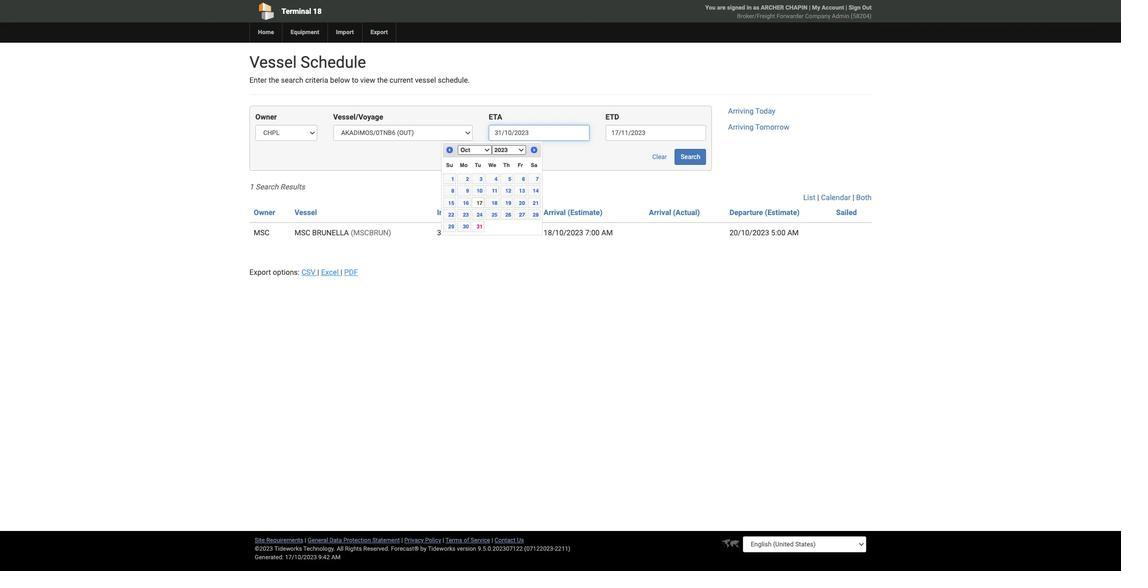 Task type: vqa. For each thing, say whether or not it's contained in the screenshot.


Task type: describe. For each thing, give the bounding box(es) containing it.
criteria
[[305, 76, 328, 84]]

(07122023-
[[524, 546, 555, 553]]

20/10/2023 5:00 am
[[730, 229, 799, 237]]

current
[[390, 76, 413, 84]]

general
[[308, 538, 328, 544]]

| right list link in the top right of the page
[[818, 194, 820, 202]]

account
[[822, 4, 844, 11]]

departure (estimate)
[[730, 209, 800, 217]]

you are signed in as archer chapin | my account | sign out broker/freight forwarder company admin (58204)
[[706, 4, 872, 20]]

export for export
[[371, 29, 388, 36]]

19 link
[[500, 197, 513, 208]]

ETA text field
[[489, 125, 590, 141]]

home link
[[250, 22, 282, 43]]

| left sign
[[846, 4, 847, 11]]

26
[[506, 212, 512, 218]]

search inside 1 search results list | calendar | both
[[256, 183, 279, 191]]

import link
[[327, 22, 362, 43]]

©2023 tideworks
[[255, 546, 302, 553]]

am for 20/10/2023 5:00 am
[[788, 229, 799, 237]]

equipment link
[[282, 22, 327, 43]]

site
[[255, 538, 265, 544]]

as
[[753, 4, 760, 11]]

23 link
[[457, 209, 471, 220]]

in link
[[437, 209, 444, 217]]

generated:
[[255, 555, 284, 562]]

25
[[492, 212, 498, 218]]

berth
[[507, 209, 526, 217]]

out inside the you are signed in as archer chapin | my account | sign out broker/freight forwarder company admin (58204)
[[863, 4, 872, 11]]

arriving for arriving today
[[728, 107, 754, 116]]

owner link
[[254, 209, 275, 217]]

23
[[463, 212, 469, 218]]

forecast®
[[391, 546, 419, 553]]

csv
[[302, 268, 316, 277]]

we
[[488, 162, 496, 168]]

sign out link
[[849, 4, 872, 11]]

view
[[360, 76, 375, 84]]

2211)
[[555, 546, 571, 553]]

1 vertical spatial owner
[[254, 209, 275, 217]]

14 link
[[528, 185, 541, 196]]

admin
[[832, 13, 850, 20]]

17
[[477, 200, 483, 206]]

(estimate) for departure (estimate)
[[765, 209, 800, 217]]

tideworks
[[428, 546, 456, 553]]

25 link
[[486, 209, 499, 220]]

below
[[330, 76, 350, 84]]

| up forecast®
[[402, 538, 403, 544]]

berth link
[[507, 209, 526, 217]]

contact
[[495, 538, 516, 544]]

terminal 18
[[282, 7, 322, 15]]

contact us link
[[495, 538, 524, 544]]

21 link
[[528, 197, 541, 208]]

| up tideworks
[[443, 538, 444, 544]]

vessel/voyage
[[333, 113, 383, 122]]

31
[[477, 224, 483, 230]]

arrival for arrival (actual)
[[649, 209, 671, 217]]

1 vertical spatial out
[[472, 209, 484, 217]]

24
[[477, 212, 483, 218]]

rights
[[345, 546, 362, 553]]

departure
[[730, 209, 763, 217]]

vessel link
[[295, 209, 317, 217]]

7 link
[[528, 174, 541, 184]]

mo
[[460, 162, 468, 168]]

17/10/2023
[[285, 555, 317, 562]]

1 the from the left
[[269, 76, 279, 84]]

signed
[[727, 4, 745, 11]]

arriving today link
[[728, 107, 776, 116]]

14
[[533, 188, 539, 194]]

arriving today
[[728, 107, 776, 116]]

1 link
[[443, 174, 456, 184]]

arriving for arriving tomorrow
[[728, 123, 754, 132]]

terms of service link
[[446, 538, 490, 544]]

sailed
[[836, 209, 857, 217]]

22 link
[[443, 209, 456, 220]]

out link
[[472, 209, 484, 217]]

| right csv
[[318, 268, 319, 277]]

(estimate) for arrival (estimate)
[[568, 209, 603, 217]]

ETD text field
[[606, 125, 707, 141]]

to
[[352, 76, 359, 84]]

20/10/2023
[[730, 229, 770, 237]]

sign
[[849, 4, 861, 11]]

2 the from the left
[[377, 76, 388, 84]]

options:
[[273, 268, 300, 277]]

in
[[747, 4, 752, 11]]

service
[[471, 538, 490, 544]]

28 link
[[528, 209, 541, 220]]

5
[[509, 176, 512, 182]]

su
[[446, 162, 453, 168]]

in
[[437, 209, 444, 217]]

vessel for vessel
[[295, 209, 317, 217]]

13
[[519, 188, 525, 194]]

pdf link
[[344, 268, 358, 277]]

excel
[[321, 268, 339, 277]]

1 for 1
[[451, 176, 454, 182]]

broker/freight
[[737, 13, 776, 20]]

excel link
[[321, 268, 341, 277]]

| left my
[[809, 4, 811, 11]]

today
[[756, 107, 776, 116]]

home
[[258, 29, 274, 36]]

reserved.
[[363, 546, 390, 553]]

us
[[517, 538, 524, 544]]

27
[[519, 212, 525, 218]]

9 link
[[457, 185, 471, 196]]

2 link
[[457, 174, 471, 184]]

18/10/2023 7:00 am
[[544, 229, 613, 237]]

24 link
[[472, 209, 484, 220]]

15
[[448, 200, 454, 206]]



Task type: locate. For each thing, give the bounding box(es) containing it.
1 horizontal spatial 1
[[451, 176, 454, 182]]

of
[[464, 538, 469, 544]]

owner
[[255, 113, 277, 122], [254, 209, 275, 217]]

29 link
[[443, 221, 456, 232]]

0 horizontal spatial msc
[[254, 229, 270, 237]]

(estimate) up 18/10/2023 7:00 am
[[568, 209, 603, 217]]

msc for msc brunella (mscbrun)
[[295, 229, 310, 237]]

import
[[336, 29, 354, 36]]

equipment
[[291, 29, 319, 36]]

are
[[717, 4, 726, 11]]

0 horizontal spatial am
[[331, 555, 341, 562]]

data
[[330, 538, 342, 544]]

terminal
[[282, 7, 311, 15]]

vessel for vessel schedule enter the search criteria below to view the current vessel schedule.
[[250, 53, 297, 72]]

1 left results
[[250, 183, 254, 191]]

1 msc from the left
[[254, 229, 270, 237]]

8 link
[[443, 185, 456, 196]]

am down all
[[331, 555, 341, 562]]

arrival right 28
[[544, 209, 566, 217]]

am right 7:00 in the top of the page
[[602, 229, 613, 237]]

4 link
[[486, 174, 499, 184]]

vessel up enter
[[250, 53, 297, 72]]

15 link
[[443, 197, 456, 208]]

vessel schedule enter the search criteria below to view the current vessel schedule.
[[250, 53, 470, 84]]

export for export options: csv | excel | pdf
[[250, 268, 271, 277]]

pdf
[[344, 268, 358, 277]]

am for 18/10/2023 7:00 am
[[602, 229, 613, 237]]

12
[[506, 188, 512, 194]]

18 up '25'
[[492, 200, 498, 206]]

12 link
[[500, 185, 513, 196]]

statement
[[373, 538, 400, 544]]

0 vertical spatial arriving
[[728, 107, 754, 116]]

0 horizontal spatial search
[[256, 183, 279, 191]]

(estimate) up "5:00" at the top
[[765, 209, 800, 217]]

1 horizontal spatial search
[[681, 154, 701, 161]]

26 link
[[500, 209, 513, 220]]

owner left vessel link on the left of page
[[254, 209, 275, 217]]

1 arrival from the left
[[544, 209, 566, 217]]

site requirements | general data protection statement | privacy policy | terms of service | contact us ©2023 tideworks technology. all rights reserved. forecast® by tideworks version 9.5.0.202307122 (07122023-2211) generated: 17/10/2023 9:42 am
[[255, 538, 571, 562]]

1 horizontal spatial out
[[863, 4, 872, 11]]

etd
[[606, 113, 620, 122]]

out up (58204)
[[863, 4, 872, 11]]

am inside site requirements | general data protection statement | privacy policy | terms of service | contact us ©2023 tideworks technology. all rights reserved. forecast® by tideworks version 9.5.0.202307122 (07122023-2211) generated: 17/10/2023 9:42 am
[[331, 555, 341, 562]]

9
[[466, 188, 469, 194]]

| left both
[[853, 194, 855, 202]]

2
[[466, 176, 469, 182]]

6 link
[[514, 174, 527, 184]]

0 vertical spatial out
[[863, 4, 872, 11]]

4
[[495, 176, 498, 182]]

1 left 2 link
[[451, 176, 454, 182]]

1 (estimate) from the left
[[568, 209, 603, 217]]

msc down owner link at the left of the page
[[254, 229, 270, 237]]

export link
[[362, 22, 396, 43]]

(estimate)
[[568, 209, 603, 217], [765, 209, 800, 217]]

27 link
[[514, 209, 527, 220]]

1 horizontal spatial am
[[602, 229, 613, 237]]

all
[[337, 546, 344, 553]]

1 vertical spatial vessel
[[295, 209, 317, 217]]

export down terminal 18 link on the left top of page
[[371, 29, 388, 36]]

arrival left (actual)
[[649, 209, 671, 217]]

0 vertical spatial owner
[[255, 113, 277, 122]]

schedule.
[[438, 76, 470, 84]]

0 horizontal spatial 1
[[250, 183, 254, 191]]

export left the options:
[[250, 268, 271, 277]]

search left results
[[256, 183, 279, 191]]

| up "9.5.0.202307122"
[[492, 538, 493, 544]]

0 vertical spatial 1
[[451, 176, 454, 182]]

1 horizontal spatial arrival
[[649, 209, 671, 217]]

30 link
[[457, 221, 471, 232]]

0 horizontal spatial export
[[250, 268, 271, 277]]

arriving up arriving tomorrow
[[728, 107, 754, 116]]

10 link
[[472, 185, 484, 196]]

schedule
[[301, 53, 366, 72]]

342r
[[472, 229, 490, 237]]

msc down vessel link on the left of page
[[295, 229, 310, 237]]

29
[[448, 224, 454, 230]]

privacy policy link
[[405, 538, 441, 544]]

13 link
[[514, 185, 527, 196]]

22
[[448, 212, 454, 218]]

1 horizontal spatial (estimate)
[[765, 209, 800, 217]]

company
[[806, 13, 831, 20]]

policy
[[425, 538, 441, 544]]

export
[[371, 29, 388, 36], [250, 268, 271, 277]]

arrival
[[544, 209, 566, 217], [649, 209, 671, 217]]

am right "5:00" at the top
[[788, 229, 799, 237]]

0 vertical spatial export
[[371, 29, 388, 36]]

1 for 1 search results list | calendar | both
[[250, 183, 254, 191]]

1 vertical spatial 1
[[250, 183, 254, 191]]

protection
[[344, 538, 371, 544]]

0 vertical spatial search
[[681, 154, 701, 161]]

0 vertical spatial 18
[[313, 7, 322, 15]]

arrival for arrival (estimate)
[[544, 209, 566, 217]]

1 inside 1 search results list | calendar | both
[[250, 183, 254, 191]]

msc for msc
[[254, 229, 270, 237]]

my
[[812, 4, 821, 11]]

calendar
[[821, 194, 851, 202]]

1 horizontal spatial export
[[371, 29, 388, 36]]

chapin
[[786, 4, 808, 11]]

2 msc from the left
[[295, 229, 310, 237]]

arrival (estimate) link
[[544, 209, 603, 217]]

20 link
[[514, 197, 527, 208]]

6
[[522, 176, 525, 182]]

results
[[280, 183, 305, 191]]

forwarder
[[777, 13, 804, 20]]

th
[[504, 162, 510, 168]]

site requirements link
[[255, 538, 303, 544]]

18 link
[[486, 197, 499, 208]]

eta
[[489, 113, 502, 122]]

8
[[451, 188, 454, 194]]

2 horizontal spatial am
[[788, 229, 799, 237]]

calendar link
[[821, 194, 851, 202]]

18 right terminal
[[313, 7, 322, 15]]

privacy
[[405, 538, 424, 544]]

vessel
[[250, 53, 297, 72], [295, 209, 317, 217]]

general data protection statement link
[[308, 538, 400, 544]]

18/10/2023
[[544, 229, 584, 237]]

1 vertical spatial export
[[250, 268, 271, 277]]

3
[[480, 176, 483, 182]]

out down 17 link
[[472, 209, 484, 217]]

archer
[[761, 4, 784, 11]]

(mscbrun)
[[351, 229, 391, 237]]

vessel inside vessel schedule enter the search criteria below to view the current vessel schedule.
[[250, 53, 297, 72]]

0 horizontal spatial arrival
[[544, 209, 566, 217]]

clear button
[[647, 149, 673, 165]]

both link
[[857, 194, 872, 202]]

sa
[[531, 162, 538, 168]]

vessel down results
[[295, 209, 317, 217]]

0 horizontal spatial (estimate)
[[568, 209, 603, 217]]

1 vertical spatial 18
[[492, 200, 498, 206]]

| left general at the left of the page
[[305, 538, 306, 544]]

vessel
[[415, 76, 436, 84]]

0 horizontal spatial 18
[[313, 7, 322, 15]]

owner down enter
[[255, 113, 277, 122]]

terminal 18 link
[[250, 0, 500, 22]]

11 link
[[486, 185, 499, 196]]

search right clear
[[681, 154, 701, 161]]

requirements
[[266, 538, 303, 544]]

search inside button
[[681, 154, 701, 161]]

5 link
[[500, 174, 513, 184]]

search
[[681, 154, 701, 161], [256, 183, 279, 191]]

2 arrival from the left
[[649, 209, 671, 217]]

11
[[492, 188, 498, 194]]

the right enter
[[269, 76, 279, 84]]

2 arriving from the top
[[728, 123, 754, 132]]

0 vertical spatial vessel
[[250, 53, 297, 72]]

0 horizontal spatial the
[[269, 76, 279, 84]]

arriving down arriving today link
[[728, 123, 754, 132]]

1 vertical spatial arriving
[[728, 123, 754, 132]]

1 arriving from the top
[[728, 107, 754, 116]]

1 horizontal spatial 18
[[492, 200, 498, 206]]

0 horizontal spatial out
[[472, 209, 484, 217]]

| left pdf
[[341, 268, 342, 277]]

1 horizontal spatial msc
[[295, 229, 310, 237]]

the
[[269, 76, 279, 84], [377, 76, 388, 84]]

version
[[457, 546, 476, 553]]

2 (estimate) from the left
[[765, 209, 800, 217]]

tomorrow
[[756, 123, 790, 132]]

the right view
[[377, 76, 388, 84]]

1 vertical spatial search
[[256, 183, 279, 191]]

1 horizontal spatial the
[[377, 76, 388, 84]]



